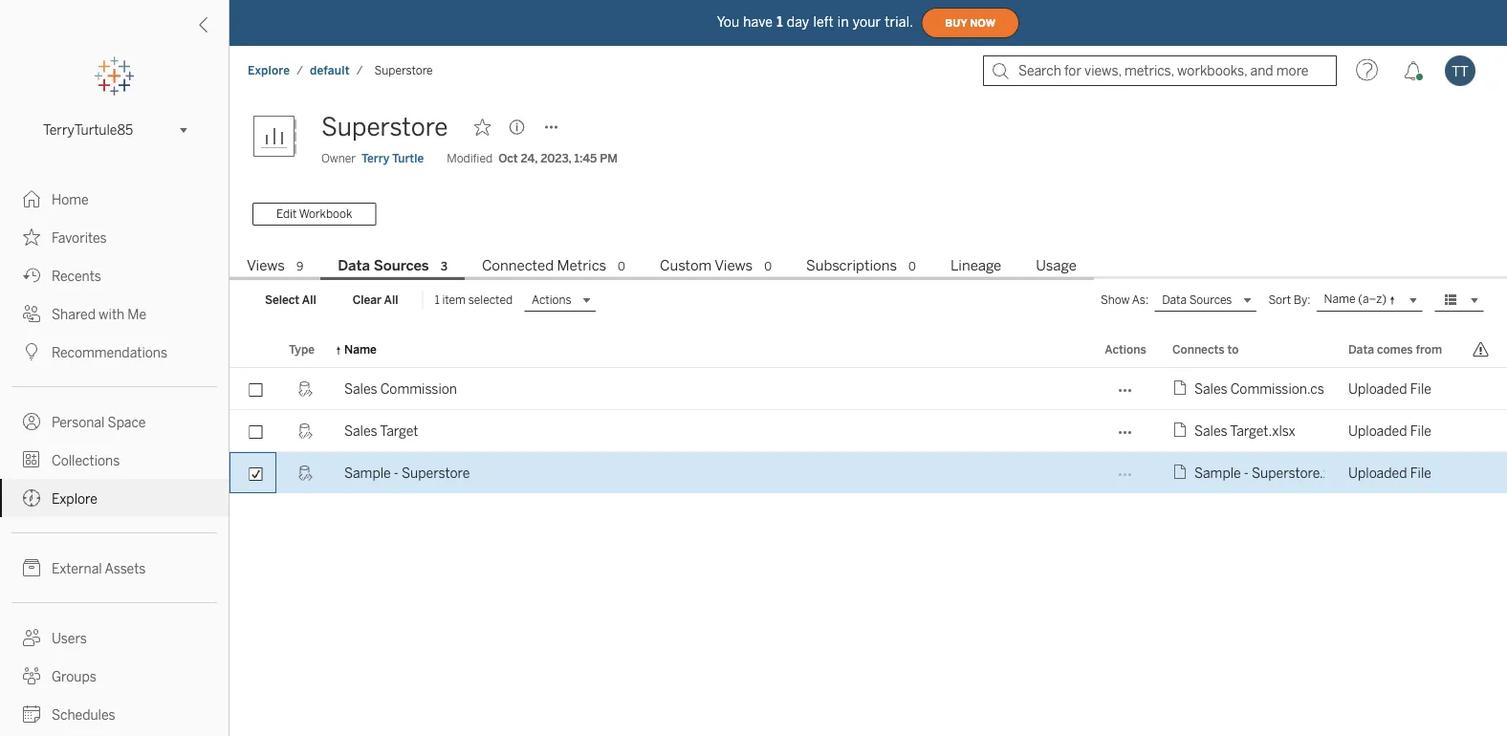 Task type: describe. For each thing, give the bounding box(es) containing it.
modified
[[447, 152, 493, 165]]

superstore main content
[[230, 96, 1508, 737]]

(a–z)
[[1359, 292, 1387, 306]]

connects to
[[1173, 342, 1239, 356]]

data source (live—embedded in workbook) image for sales commission
[[296, 381, 313, 398]]

9
[[296, 260, 303, 274]]

terryturtule85
[[43, 122, 133, 138]]

data inside sub-spaces tab list
[[338, 257, 370, 274]]

24,
[[521, 152, 538, 165]]

clear all button
[[340, 289, 411, 312]]

uploaded file for sales commission.csv
[[1349, 381, 1445, 397]]

0 for views
[[764, 260, 772, 274]]

file for sales target.xlsx
[[1411, 423, 1432, 439]]

all for clear all
[[384, 293, 398, 307]]

buy now button
[[921, 8, 1020, 38]]

clear
[[353, 293, 382, 307]]

favorites
[[52, 230, 107, 246]]

target
[[380, 423, 418, 439]]

3 0 from the left
[[909, 260, 916, 274]]

data source (live—embedded in workbook) image for sales target
[[296, 423, 313, 440]]

have
[[744, 14, 773, 30]]

main navigation. press the up and down arrow keys to access links. element
[[0, 180, 229, 737]]

default link
[[309, 63, 351, 78]]

2023,
[[541, 152, 572, 165]]

default
[[310, 64, 350, 77]]

0 vertical spatial explore link
[[247, 63, 291, 78]]

sort by:
[[1269, 293, 1311, 307]]

sources inside popup button
[[1190, 293, 1232, 307]]

sales for sales target.xlsx
[[1195, 423, 1228, 439]]

owner
[[321, 152, 356, 165]]

usage
[[1036, 257, 1077, 274]]

explore for explore / default /
[[248, 64, 290, 77]]

3
[[441, 260, 448, 274]]

file (microsoft excel) image
[[1173, 422, 1195, 441]]

name for name
[[344, 342, 377, 356]]

recommendations
[[52, 345, 167, 361]]

lineage
[[951, 257, 1002, 274]]

- for superstore
[[394, 465, 399, 481]]

data sources button
[[1155, 289, 1257, 312]]

sales target
[[344, 423, 418, 439]]

1 views from the left
[[247, 257, 285, 274]]

recents
[[52, 268, 101, 284]]

commission.csv
[[1231, 381, 1331, 397]]

owner terry turtle
[[321, 152, 424, 165]]

cell for sales target.xlsx
[[1461, 410, 1508, 452]]

edit workbook button
[[253, 203, 376, 226]]

personal
[[52, 415, 105, 430]]

2 vertical spatial data
[[1349, 342, 1375, 356]]

superstore inside row
[[402, 465, 470, 481]]

uploaded file for sample - superstore.xls
[[1349, 465, 1445, 481]]

file (text file) image
[[1173, 380, 1195, 399]]

to
[[1228, 342, 1239, 356]]

external
[[52, 561, 102, 577]]

file for sales commission.csv
[[1411, 381, 1432, 397]]

space
[[108, 415, 146, 430]]

row containing sales target
[[230, 410, 1508, 452]]

subscriptions
[[806, 257, 897, 274]]

cell for sample - superstore.xls
[[1461, 452, 1508, 495]]

row containing sample - superstore
[[230, 452, 1508, 495]]

workbook
[[299, 207, 352, 221]]

1 item selected
[[435, 293, 513, 307]]

collections
[[52, 453, 120, 469]]

connected
[[482, 257, 554, 274]]

0 for metrics
[[618, 260, 626, 274]]

name for name (a–z)
[[1324, 292, 1356, 306]]

select all
[[265, 293, 316, 307]]

explore for explore
[[52, 491, 97, 507]]

file for sample - superstore.xls
[[1411, 465, 1432, 481]]

sales for sales target
[[344, 423, 377, 439]]

file (microsoft excel) image
[[1173, 464, 1195, 483]]

data comes from
[[1349, 342, 1443, 356]]

terry turtle link
[[362, 150, 424, 167]]

superstore.xls
[[1252, 465, 1341, 481]]

connects
[[1173, 342, 1225, 356]]

schedules link
[[0, 695, 229, 734]]

now
[[970, 17, 996, 29]]

sample - superstore
[[344, 465, 470, 481]]

in
[[838, 14, 849, 30]]

cell for sales commission.csv
[[1461, 368, 1508, 410]]

collections link
[[0, 441, 229, 479]]

comes
[[1377, 342, 1413, 356]]

personal space link
[[0, 403, 229, 441]]

uploaded file for sales target.xlsx
[[1349, 423, 1445, 439]]

recommendations link
[[0, 333, 229, 371]]

external assets link
[[0, 549, 229, 587]]

sales target.xlsx
[[1195, 423, 1296, 439]]

users
[[52, 631, 87, 647]]

shared
[[52, 307, 96, 322]]

pm
[[600, 152, 618, 165]]

select
[[265, 293, 300, 307]]

sales commission.csv
[[1195, 381, 1331, 397]]

custom
[[660, 257, 712, 274]]

show
[[1101, 293, 1130, 307]]

metrics
[[557, 257, 607, 274]]

name (a–z) button
[[1317, 289, 1423, 312]]

name (a–z)
[[1324, 292, 1387, 306]]

row group containing sales commission
[[230, 368, 1508, 495]]

sub-spaces tab list
[[230, 255, 1508, 280]]

terryturtule85 button
[[35, 119, 193, 142]]

recents link
[[0, 256, 229, 295]]

data inside popup button
[[1162, 293, 1187, 307]]



Task type: locate. For each thing, give the bounding box(es) containing it.
2 cell from the top
[[1461, 410, 1508, 452]]

3 uploaded from the top
[[1349, 465, 1408, 481]]

clear all
[[353, 293, 398, 307]]

all inside button
[[384, 293, 398, 307]]

0 horizontal spatial actions
[[532, 293, 572, 307]]

1 horizontal spatial actions
[[1105, 342, 1147, 356]]

type
[[289, 342, 315, 356]]

2 sample from the left
[[1195, 465, 1241, 481]]

0 horizontal spatial /
[[297, 64, 303, 77]]

grid containing sales commission
[[230, 332, 1508, 737]]

Search for views, metrics, workbooks, and more text field
[[983, 55, 1337, 86]]

terry
[[362, 152, 390, 165]]

name inside popup button
[[1324, 292, 1356, 306]]

superstore up terry turtle link
[[321, 112, 448, 142]]

sample down sales target
[[344, 465, 391, 481]]

row
[[230, 368, 1508, 410], [230, 410, 1508, 452], [230, 452, 1508, 495]]

1 vertical spatial file
[[1411, 423, 1432, 439]]

2 / from the left
[[357, 64, 363, 77]]

2 vertical spatial uploaded
[[1349, 465, 1408, 481]]

1 inside superstore main content
[[435, 293, 440, 307]]

/ left the default link
[[297, 64, 303, 77]]

2 vertical spatial data source (live—embedded in workbook) image
[[296, 465, 313, 482]]

edit workbook
[[276, 207, 352, 221]]

buy now
[[945, 17, 996, 29]]

1 all from the left
[[302, 293, 316, 307]]

data left comes
[[1349, 342, 1375, 356]]

0 right custom views
[[764, 260, 772, 274]]

data source (live—embedded in workbook) image
[[296, 381, 313, 398], [296, 423, 313, 440], [296, 465, 313, 482]]

all right the clear
[[384, 293, 398, 307]]

by:
[[1294, 293, 1311, 307]]

1 data source (live—embedded in workbook) image from the top
[[296, 381, 313, 398]]

0 vertical spatial sources
[[374, 257, 429, 274]]

1 horizontal spatial sample
[[1195, 465, 1241, 481]]

explore link down collections in the bottom of the page
[[0, 479, 229, 518]]

2 data source (live—embedded in workbook) image from the top
[[296, 423, 313, 440]]

1 vertical spatial superstore
[[321, 112, 448, 142]]

0 vertical spatial data sources
[[338, 257, 429, 274]]

2 uploaded from the top
[[1349, 423, 1408, 439]]

2 - from the left
[[1244, 465, 1249, 481]]

3 data source (live—embedded in workbook) image from the top
[[296, 465, 313, 482]]

personal space
[[52, 415, 146, 430]]

shared with me
[[52, 307, 147, 322]]

1 horizontal spatial views
[[715, 257, 753, 274]]

select all button
[[253, 289, 329, 312]]

1 cell from the top
[[1461, 368, 1508, 410]]

0 horizontal spatial explore
[[52, 491, 97, 507]]

1 sample from the left
[[344, 465, 391, 481]]

0 vertical spatial actions
[[532, 293, 572, 307]]

2 vertical spatial uploaded file
[[1349, 465, 1445, 481]]

1 uploaded from the top
[[1349, 381, 1408, 397]]

2 vertical spatial superstore
[[402, 465, 470, 481]]

superstore right 'default'
[[375, 64, 433, 77]]

users link
[[0, 619, 229, 657]]

2 vertical spatial file
[[1411, 465, 1432, 481]]

2 0 from the left
[[764, 260, 772, 274]]

1 vertical spatial data sources
[[1162, 293, 1232, 307]]

1 horizontal spatial 0
[[764, 260, 772, 274]]

1 horizontal spatial name
[[1324, 292, 1356, 306]]

your
[[853, 14, 881, 30]]

1 vertical spatial 1
[[435, 293, 440, 307]]

1 horizontal spatial explore
[[248, 64, 290, 77]]

0 horizontal spatial 0
[[618, 260, 626, 274]]

sales down connects to
[[1195, 381, 1228, 397]]

uploaded for sales commission.csv
[[1349, 381, 1408, 397]]

0 horizontal spatial explore link
[[0, 479, 229, 518]]

actions
[[532, 293, 572, 307], [1105, 342, 1147, 356]]

show as:
[[1101, 293, 1149, 307]]

0 vertical spatial data
[[338, 257, 370, 274]]

0 horizontal spatial sources
[[374, 257, 429, 274]]

explore link left the default link
[[247, 63, 291, 78]]

1 vertical spatial uploaded file
[[1349, 423, 1445, 439]]

1 vertical spatial explore
[[52, 491, 97, 507]]

as:
[[1132, 293, 1149, 307]]

sales down file (text file) image
[[1195, 423, 1228, 439]]

1 horizontal spatial 1
[[777, 14, 783, 30]]

sources inside sub-spaces tab list
[[374, 257, 429, 274]]

me
[[128, 307, 147, 322]]

explore inside main navigation. press the up and down arrow keys to access links. element
[[52, 491, 97, 507]]

0 vertical spatial explore
[[248, 64, 290, 77]]

superstore element
[[369, 64, 439, 77]]

uploaded for sample - superstore.xls
[[1349, 465, 1408, 481]]

sources left 3
[[374, 257, 429, 274]]

sample for sample - superstore.xls
[[1195, 465, 1241, 481]]

sales
[[344, 381, 377, 397], [1195, 381, 1228, 397], [344, 423, 377, 439], [1195, 423, 1228, 439]]

cell
[[1461, 368, 1508, 410], [1461, 410, 1508, 452], [1461, 452, 1508, 495]]

sales commission
[[344, 381, 457, 397]]

sources
[[374, 257, 429, 274], [1190, 293, 1232, 307]]

favorites link
[[0, 218, 229, 256]]

1 vertical spatial uploaded
[[1349, 423, 1408, 439]]

workbook image
[[253, 108, 310, 165]]

actions inside actions dropdown button
[[532, 293, 572, 307]]

1 horizontal spatial /
[[357, 64, 363, 77]]

1 vertical spatial data
[[1162, 293, 1187, 307]]

1 horizontal spatial data sources
[[1162, 293, 1232, 307]]

explore / default /
[[248, 64, 363, 77]]

0
[[618, 260, 626, 274], [764, 260, 772, 274], [909, 260, 916, 274]]

1 vertical spatial actions
[[1105, 342, 1147, 356]]

sources up connects to
[[1190, 293, 1232, 307]]

modified oct 24, 2023, 1:45 pm
[[447, 152, 618, 165]]

data sources inside popup button
[[1162, 293, 1232, 307]]

actions down connected metrics
[[532, 293, 572, 307]]

0 vertical spatial file
[[1411, 381, 1432, 397]]

0 horizontal spatial 1
[[435, 293, 440, 307]]

data
[[338, 257, 370, 274], [1162, 293, 1187, 307], [1349, 342, 1375, 356]]

external assets
[[52, 561, 146, 577]]

item
[[442, 293, 466, 307]]

left
[[814, 14, 834, 30]]

explore
[[248, 64, 290, 77], [52, 491, 97, 507]]

data source (live—embedded in workbook) image for sample - superstore
[[296, 465, 313, 482]]

buy
[[945, 17, 967, 29]]

data up the clear
[[338, 257, 370, 274]]

uploaded file
[[1349, 381, 1445, 397], [1349, 423, 1445, 439], [1349, 465, 1445, 481]]

1 vertical spatial name
[[344, 342, 377, 356]]

1 left item
[[435, 293, 440, 307]]

name down the clear
[[344, 342, 377, 356]]

selected
[[469, 293, 513, 307]]

groups
[[52, 669, 96, 685]]

2 file from the top
[[1411, 423, 1432, 439]]

row containing sales commission
[[230, 368, 1508, 410]]

list view image
[[1443, 292, 1460, 309]]

views right custom
[[715, 257, 753, 274]]

explore link
[[247, 63, 291, 78], [0, 479, 229, 518]]

all inside button
[[302, 293, 316, 307]]

1 vertical spatial sources
[[1190, 293, 1232, 307]]

1 uploaded file from the top
[[1349, 381, 1445, 397]]

1 - from the left
[[394, 465, 399, 481]]

sort
[[1269, 293, 1292, 307]]

0 horizontal spatial views
[[247, 257, 285, 274]]

navigation panel element
[[0, 57, 229, 737]]

0 horizontal spatial sample
[[344, 465, 391, 481]]

0 vertical spatial superstore
[[375, 64, 433, 77]]

1 horizontal spatial data
[[1162, 293, 1187, 307]]

0 horizontal spatial data
[[338, 257, 370, 274]]

actions button
[[524, 289, 596, 312]]

1 0 from the left
[[618, 260, 626, 274]]

1:45
[[574, 152, 597, 165]]

shared with me link
[[0, 295, 229, 333]]

1 / from the left
[[297, 64, 303, 77]]

sales for sales commission
[[344, 381, 377, 397]]

all
[[302, 293, 316, 307], [384, 293, 398, 307]]

edit
[[276, 207, 297, 221]]

explore down collections in the bottom of the page
[[52, 491, 97, 507]]

oct
[[499, 152, 518, 165]]

3 row from the top
[[230, 452, 1508, 495]]

uploaded
[[1349, 381, 1408, 397], [1349, 423, 1408, 439], [1349, 465, 1408, 481]]

data sources up clear all button
[[338, 257, 429, 274]]

0 horizontal spatial all
[[302, 293, 316, 307]]

2 all from the left
[[384, 293, 398, 307]]

sample down sales target.xlsx
[[1195, 465, 1241, 481]]

you have 1 day left in your trial.
[[717, 14, 914, 30]]

custom views
[[660, 257, 753, 274]]

name
[[1324, 292, 1356, 306], [344, 342, 377, 356]]

home
[[52, 192, 89, 208]]

name left (a–z) at the right top
[[1324, 292, 1356, 306]]

3 uploaded file from the top
[[1349, 465, 1445, 481]]

1 horizontal spatial explore link
[[247, 63, 291, 78]]

0 vertical spatial 1
[[777, 14, 783, 30]]

3 file from the top
[[1411, 465, 1432, 481]]

0 horizontal spatial name
[[344, 342, 377, 356]]

1 horizontal spatial -
[[1244, 465, 1249, 481]]

1 vertical spatial data source (live—embedded in workbook) image
[[296, 423, 313, 440]]

0 vertical spatial uploaded file
[[1349, 381, 1445, 397]]

all for select all
[[302, 293, 316, 307]]

2 row from the top
[[230, 410, 1508, 452]]

sample - superstore.xls
[[1195, 465, 1341, 481]]

all right select
[[302, 293, 316, 307]]

grid
[[230, 332, 1508, 737]]

schedules
[[52, 707, 115, 723]]

from
[[1416, 342, 1443, 356]]

-
[[394, 465, 399, 481], [1244, 465, 1249, 481]]

sales left "target"
[[344, 423, 377, 439]]

views left 9
[[247, 257, 285, 274]]

sample for sample - superstore
[[344, 465, 391, 481]]

row group
[[230, 368, 1508, 495]]

you
[[717, 14, 740, 30]]

groups link
[[0, 657, 229, 695]]

1 file from the top
[[1411, 381, 1432, 397]]

commission
[[380, 381, 457, 397]]

0 vertical spatial uploaded
[[1349, 381, 1408, 397]]

1 vertical spatial explore link
[[0, 479, 229, 518]]

explore left the default link
[[248, 64, 290, 77]]

target.xlsx
[[1230, 423, 1296, 439]]

0 horizontal spatial data sources
[[338, 257, 429, 274]]

sales for sales commission.csv
[[1195, 381, 1228, 397]]

2 horizontal spatial data
[[1349, 342, 1375, 356]]

turtle
[[392, 152, 424, 165]]

0 vertical spatial data source (live—embedded in workbook) image
[[296, 381, 313, 398]]

1 row from the top
[[230, 368, 1508, 410]]

- down "target"
[[394, 465, 399, 481]]

day
[[787, 14, 810, 30]]

0 right subscriptions
[[909, 260, 916, 274]]

data right as:
[[1162, 293, 1187, 307]]

2 uploaded file from the top
[[1349, 423, 1445, 439]]

1 horizontal spatial all
[[384, 293, 398, 307]]

sales up sales target
[[344, 381, 377, 397]]

trial.
[[885, 14, 914, 30]]

2 views from the left
[[715, 257, 753, 274]]

0 right metrics
[[618, 260, 626, 274]]

data sources inside sub-spaces tab list
[[338, 257, 429, 274]]

file
[[1411, 381, 1432, 397], [1411, 423, 1432, 439], [1411, 465, 1432, 481]]

0 vertical spatial name
[[1324, 292, 1356, 306]]

1
[[777, 14, 783, 30], [435, 293, 440, 307]]

home link
[[0, 180, 229, 218]]

uploaded for sales target.xlsx
[[1349, 423, 1408, 439]]

- down sales target.xlsx
[[1244, 465, 1249, 481]]

/ right the default link
[[357, 64, 363, 77]]

data sources up connects on the right of page
[[1162, 293, 1232, 307]]

- for superstore.xls
[[1244, 465, 1249, 481]]

actions down show as:
[[1105, 342, 1147, 356]]

superstore down "target"
[[402, 465, 470, 481]]

2 horizontal spatial 0
[[909, 260, 916, 274]]

connected metrics
[[482, 257, 607, 274]]

0 horizontal spatial -
[[394, 465, 399, 481]]

with
[[99, 307, 125, 322]]

1 left day
[[777, 14, 783, 30]]

1 horizontal spatial sources
[[1190, 293, 1232, 307]]

3 cell from the top
[[1461, 452, 1508, 495]]



Task type: vqa. For each thing, say whether or not it's contained in the screenshot.
third row from the bottom
yes



